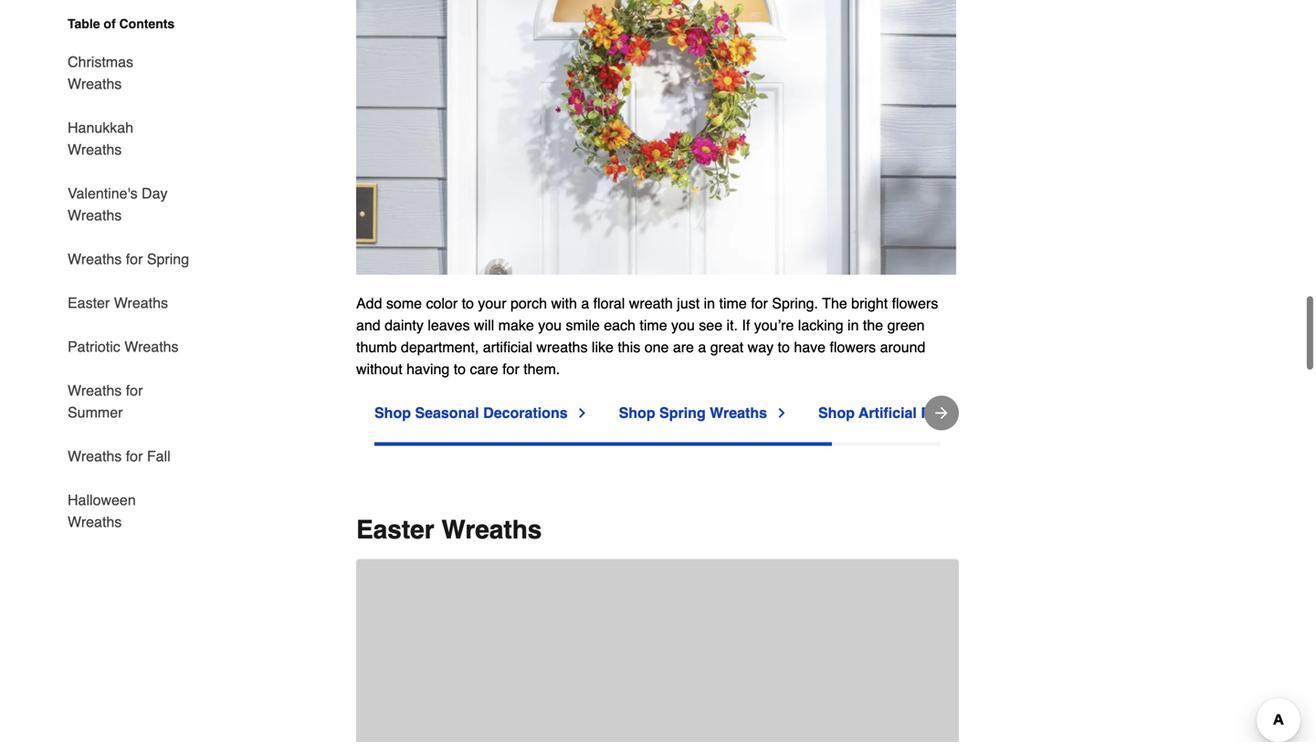 Task type: describe. For each thing, give the bounding box(es) containing it.
wreaths for spring
[[68, 251, 189, 268]]

of
[[104, 16, 116, 31]]

1 vertical spatial flowers
[[830, 339, 876, 356]]

dainty
[[385, 317, 424, 334]]

for for wreaths for spring
[[126, 251, 143, 268]]

1 vertical spatial to
[[778, 339, 790, 356]]

shop seasonal decorations
[[375, 405, 568, 422]]

color
[[426, 295, 458, 312]]

decorations
[[483, 405, 568, 422]]

chevron right image
[[775, 406, 789, 421]]

fall
[[147, 448, 170, 465]]

shop artificial plants and flowers link
[[818, 403, 1076, 424]]

around
[[880, 339, 926, 356]]

christmas wreaths link
[[68, 40, 190, 106]]

1 vertical spatial spring
[[660, 405, 706, 422]]

wreaths inside wreaths for summer
[[68, 382, 122, 399]]

halloween wreaths
[[68, 492, 136, 531]]

halloween
[[68, 492, 136, 509]]

0 horizontal spatial in
[[704, 295, 715, 312]]

department,
[[401, 339, 479, 356]]

seasonal
[[415, 405, 479, 422]]

wreaths inside halloween wreaths
[[68, 514, 122, 531]]

2 you from the left
[[671, 317, 695, 334]]

0 vertical spatial a
[[581, 295, 589, 312]]

and inside add some color to your porch with a floral wreath just in time for spring. the bright flowers and dainty leaves will make you smile each time you see it. if you're lacking in the green thumb department, artificial wreaths like this one are a great way to have flowers around without having to care for them.
[[356, 317, 381, 334]]

artificial
[[859, 405, 917, 422]]

2 vertical spatial to
[[454, 361, 466, 378]]

shop artificial plants and flowers
[[818, 405, 1054, 422]]

just
[[677, 295, 700, 312]]

for up you're
[[751, 295, 768, 312]]

floral
[[593, 295, 625, 312]]

valentine's
[[68, 185, 138, 202]]

are
[[673, 339, 694, 356]]

hanukkah wreaths link
[[68, 106, 190, 172]]

one
[[645, 339, 669, 356]]

spring inside table of contents element
[[147, 251, 189, 268]]

easter wreaths inside table of contents element
[[68, 295, 168, 311]]

easter wreaths link
[[68, 281, 168, 325]]

contents
[[119, 16, 175, 31]]

1 you from the left
[[538, 317, 562, 334]]

for for wreaths for summer
[[126, 382, 143, 399]]

1 horizontal spatial and
[[969, 405, 995, 422]]

bright
[[851, 295, 888, 312]]

lacking
[[798, 317, 844, 334]]

1 vertical spatial time
[[640, 317, 667, 334]]

wreaths inside the christmas wreaths
[[68, 75, 122, 92]]

0 vertical spatial flowers
[[892, 295, 938, 312]]

day
[[142, 185, 168, 202]]

some
[[386, 295, 422, 312]]

see
[[699, 317, 723, 334]]

porch
[[511, 295, 547, 312]]

0 vertical spatial time
[[719, 295, 747, 312]]

christmas wreaths
[[68, 53, 133, 92]]

if
[[742, 317, 750, 334]]

green
[[888, 317, 925, 334]]

shop for shop artificial plants and flowers
[[818, 405, 855, 422]]

1 vertical spatial easter
[[356, 516, 434, 545]]

valentine's day wreaths link
[[68, 172, 190, 237]]

the
[[863, 317, 883, 334]]

for for wreaths for fall
[[126, 448, 143, 465]]

wreaths inside 'hanukkah wreaths'
[[68, 141, 122, 158]]



Task type: locate. For each thing, give the bounding box(es) containing it.
time up it. on the right of the page
[[719, 295, 747, 312]]

spring.
[[772, 295, 818, 312]]

you up wreaths
[[538, 317, 562, 334]]

for up easter wreaths link
[[126, 251, 143, 268]]

1 vertical spatial and
[[969, 405, 995, 422]]

wreath with orange, yellow and pink flowers and green leaves hanging on the front door. image
[[356, 0, 959, 275]]

table of contents element
[[53, 15, 190, 533]]

christmas
[[68, 53, 133, 70]]

halloween wreaths link
[[68, 479, 190, 533]]

add some color to your porch with a floral wreath just in time for spring. the bright flowers and dainty leaves will make you smile each time you see it. if you're lacking in the green thumb department, artificial wreaths like this one are a great way to have flowers around without having to care for them.
[[356, 295, 938, 378]]

shop
[[375, 405, 411, 422], [619, 405, 655, 422], [818, 405, 855, 422]]

thumb
[[356, 339, 397, 356]]

flowers
[[892, 295, 938, 312], [830, 339, 876, 356]]

to right "way"
[[778, 339, 790, 356]]

1 horizontal spatial a
[[698, 339, 706, 356]]

0 vertical spatial easter
[[68, 295, 110, 311]]

in
[[704, 295, 715, 312], [848, 317, 859, 334]]

hanukkah
[[68, 119, 133, 136]]

plants
[[921, 405, 965, 422]]

wreaths for fall link
[[68, 435, 170, 479]]

2 shop from the left
[[619, 405, 655, 422]]

for down artificial
[[502, 361, 520, 378]]

shop down without
[[375, 405, 411, 422]]

care
[[470, 361, 498, 378]]

to left care
[[454, 361, 466, 378]]

0 horizontal spatial and
[[356, 317, 381, 334]]

you're
[[754, 317, 794, 334]]

have
[[794, 339, 826, 356]]

a right with
[[581, 295, 589, 312]]

wreaths inside 'valentine's day wreaths'
[[68, 207, 122, 224]]

wreaths
[[68, 75, 122, 92], [68, 141, 122, 158], [68, 207, 122, 224], [68, 251, 122, 268], [114, 295, 168, 311], [124, 338, 179, 355], [68, 382, 122, 399], [710, 405, 767, 422], [68, 448, 122, 465], [68, 514, 122, 531], [442, 516, 542, 545]]

flowers up green
[[892, 295, 938, 312]]

for
[[126, 251, 143, 268], [751, 295, 768, 312], [502, 361, 520, 378], [126, 382, 143, 399], [126, 448, 143, 465]]

2 horizontal spatial shop
[[818, 405, 855, 422]]

like
[[592, 339, 614, 356]]

0 horizontal spatial time
[[640, 317, 667, 334]]

shop for shop spring wreaths
[[619, 405, 655, 422]]

it.
[[727, 317, 738, 334]]

each
[[604, 317, 636, 334]]

shop spring wreaths link
[[619, 403, 789, 424]]

wreath
[[629, 295, 673, 312]]

wreaths for summer
[[68, 382, 143, 421]]

wreaths for fall
[[68, 448, 170, 465]]

in left the
[[848, 317, 859, 334]]

a right are
[[698, 339, 706, 356]]

shop spring wreaths
[[619, 405, 767, 422]]

1 horizontal spatial in
[[848, 317, 859, 334]]

1 vertical spatial easter wreaths
[[356, 516, 542, 545]]

smile
[[566, 317, 600, 334]]

1 vertical spatial in
[[848, 317, 859, 334]]

your
[[478, 295, 507, 312]]

will
[[474, 317, 494, 334]]

spring up easter wreaths link
[[147, 251, 189, 268]]

1 horizontal spatial shop
[[619, 405, 655, 422]]

0 horizontal spatial easter
[[68, 295, 110, 311]]

easter wreaths
[[68, 295, 168, 311], [356, 516, 542, 545]]

you up are
[[671, 317, 695, 334]]

0 horizontal spatial easter wreaths
[[68, 295, 168, 311]]

the
[[822, 295, 847, 312]]

0 horizontal spatial flowers
[[830, 339, 876, 356]]

1 horizontal spatial easter wreaths
[[356, 516, 542, 545]]

3 shop from the left
[[818, 405, 855, 422]]

flowers
[[999, 405, 1054, 422]]

wreaths
[[537, 339, 588, 356]]

1 horizontal spatial time
[[719, 295, 747, 312]]

0 vertical spatial spring
[[147, 251, 189, 268]]

shop for shop seasonal decorations
[[375, 405, 411, 422]]

wreath with flowers, easter eggs and greenery hanging on a red front door. image
[[356, 560, 959, 743]]

arrow right image
[[933, 404, 951, 423]]

0 horizontal spatial you
[[538, 317, 562, 334]]

a
[[581, 295, 589, 312], [698, 339, 706, 356]]

this
[[618, 339, 641, 356]]

time
[[719, 295, 747, 312], [640, 317, 667, 334]]

1 horizontal spatial easter
[[356, 516, 434, 545]]

and
[[356, 317, 381, 334], [969, 405, 995, 422]]

them.
[[524, 361, 560, 378]]

shop left artificial
[[818, 405, 855, 422]]

0 horizontal spatial a
[[581, 295, 589, 312]]

1 horizontal spatial you
[[671, 317, 695, 334]]

chevron right image
[[575, 406, 590, 421]]

you
[[538, 317, 562, 334], [671, 317, 695, 334]]

scrollbar
[[375, 443, 832, 446]]

wreaths for summer link
[[68, 369, 190, 435]]

to
[[462, 295, 474, 312], [778, 339, 790, 356], [454, 361, 466, 378]]

0 horizontal spatial shop
[[375, 405, 411, 422]]

table
[[68, 16, 100, 31]]

1 vertical spatial a
[[698, 339, 706, 356]]

make
[[498, 317, 534, 334]]

for down patriotic wreaths link
[[126, 382, 143, 399]]

artificial
[[483, 339, 533, 356]]

1 horizontal spatial flowers
[[892, 295, 938, 312]]

patriotic wreaths
[[68, 338, 179, 355]]

1 shop from the left
[[375, 405, 411, 422]]

leaves
[[428, 317, 470, 334]]

valentine's day wreaths
[[68, 185, 168, 224]]

to left the your
[[462, 295, 474, 312]]

having
[[407, 361, 450, 378]]

shop right chevron right image
[[619, 405, 655, 422]]

way
[[748, 339, 774, 356]]

table of contents
[[68, 16, 175, 31]]

hanukkah wreaths
[[68, 119, 133, 158]]

time down wreath
[[640, 317, 667, 334]]

shop seasonal decorations link
[[375, 403, 590, 424]]

easter
[[68, 295, 110, 311], [356, 516, 434, 545]]

in right just
[[704, 295, 715, 312]]

1 horizontal spatial spring
[[660, 405, 706, 422]]

for left fall
[[126, 448, 143, 465]]

for inside wreaths for summer
[[126, 382, 143, 399]]

patriotic wreaths link
[[68, 325, 179, 369]]

0 vertical spatial in
[[704, 295, 715, 312]]

easter inside table of contents element
[[68, 295, 110, 311]]

flowers down the
[[830, 339, 876, 356]]

add
[[356, 295, 382, 312]]

and right plants
[[969, 405, 995, 422]]

summer
[[68, 404, 123, 421]]

and down add
[[356, 317, 381, 334]]

0 vertical spatial easter wreaths
[[68, 295, 168, 311]]

0 horizontal spatial spring
[[147, 251, 189, 268]]

great
[[710, 339, 744, 356]]

0 vertical spatial and
[[356, 317, 381, 334]]

without
[[356, 361, 403, 378]]

spring down are
[[660, 405, 706, 422]]

0 vertical spatial to
[[462, 295, 474, 312]]

wreaths for spring link
[[68, 237, 189, 281]]

with
[[551, 295, 577, 312]]

patriotic
[[68, 338, 120, 355]]

spring
[[147, 251, 189, 268], [660, 405, 706, 422]]



Task type: vqa. For each thing, say whether or not it's contained in the screenshot.
topmost mm
no



